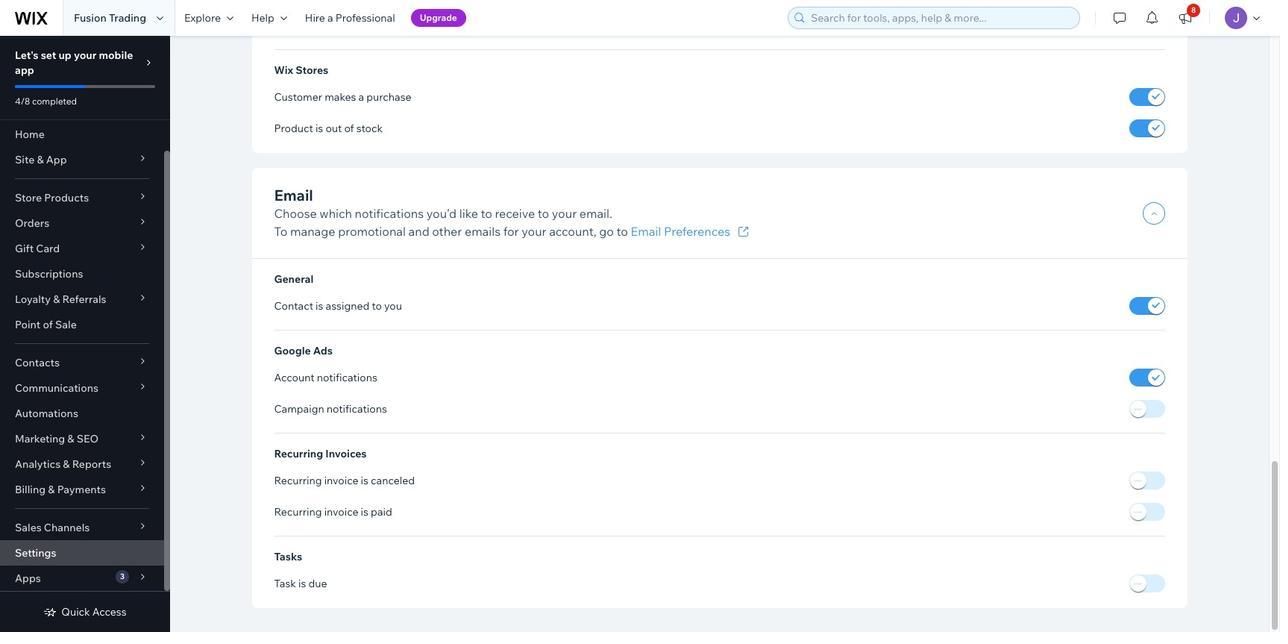 Task type: describe. For each thing, give the bounding box(es) containing it.
card
[[36, 242, 60, 255]]

settings
[[15, 546, 56, 560]]

recurring for recurring invoices
[[274, 447, 323, 461]]

subscriptions
[[15, 267, 83, 281]]

upgrade
[[420, 12, 457, 23]]

stores
[[296, 63, 329, 77]]

products
[[44, 191, 89, 204]]

explore
[[184, 11, 221, 25]]

marketing & seo
[[15, 432, 99, 446]]

site & app button
[[0, 147, 164, 172]]

& for site
[[37, 153, 44, 166]]

trading
[[109, 11, 146, 25]]

app
[[15, 63, 34, 77]]

campaign notifications
[[274, 402, 387, 416]]

access
[[92, 605, 127, 619]]

to right "receive"
[[538, 206, 549, 221]]

makes
[[325, 90, 356, 104]]

store
[[15, 191, 42, 204]]

hire a professional link
[[296, 0, 404, 36]]

notifications for campaign notifications
[[327, 402, 387, 416]]

recurring invoice is canceled
[[274, 474, 415, 487]]

& for analytics
[[63, 458, 70, 471]]

and
[[409, 224, 430, 239]]

email preferences
[[631, 224, 731, 239]]

recurring for recurring invoice is paid
[[274, 505, 322, 519]]

notifications for account notifications
[[317, 371, 378, 384]]

payments
[[57, 483, 106, 496]]

0 vertical spatial of
[[344, 122, 354, 135]]

8
[[1192, 5, 1197, 15]]

subscriptions link
[[0, 261, 164, 287]]

fusion
[[74, 11, 107, 25]]

automations
[[15, 407, 78, 420]]

2 vertical spatial your
[[522, 224, 547, 239]]

email preferences link
[[631, 222, 753, 240]]

loyalty & referrals button
[[0, 287, 164, 312]]

is left paid
[[361, 505, 369, 519]]

settings link
[[0, 540, 164, 566]]

other
[[432, 224, 462, 239]]

is for out
[[316, 122, 323, 135]]

quick
[[61, 605, 90, 619]]

& for billing
[[48, 483, 55, 496]]

customer
[[274, 90, 322, 104]]

manage
[[290, 224, 336, 239]]

to manage promotional and other emails for your account, go to
[[274, 224, 631, 239]]

Search for tools, apps, help & more... field
[[807, 7, 1075, 28]]

quick access button
[[44, 605, 127, 619]]

quick access
[[61, 605, 127, 619]]

sales
[[15, 521, 42, 534]]

notifications inside email choose which notifications you'd like to receive to your email.
[[355, 206, 424, 221]]

to right like
[[481, 206, 492, 221]]

to left the you
[[372, 299, 382, 313]]

contact
[[274, 299, 313, 313]]

your inside email choose which notifications you'd like to receive to your email.
[[552, 206, 577, 221]]

analytics
[[15, 458, 61, 471]]

mobile
[[99, 49, 133, 62]]

gift
[[15, 242, 34, 255]]

product is out of stock
[[274, 122, 383, 135]]

& for loyalty
[[53, 293, 60, 306]]

email.
[[580, 206, 613, 221]]

invoice for paid
[[324, 505, 359, 519]]

ads
[[313, 344, 333, 358]]

fusion trading
[[74, 11, 146, 25]]

home
[[15, 128, 45, 141]]

set
[[41, 49, 56, 62]]

site
[[15, 153, 35, 166]]

up
[[59, 49, 72, 62]]

sidebar element
[[0, 36, 170, 632]]

home link
[[0, 122, 164, 147]]

8 button
[[1170, 0, 1202, 36]]

task is due
[[274, 577, 327, 591]]

store products button
[[0, 185, 164, 210]]

google
[[274, 344, 311, 358]]

go
[[600, 224, 614, 239]]

point
[[15, 318, 41, 331]]

preferences
[[664, 224, 731, 239]]

like
[[460, 206, 478, 221]]

let's set up your mobile app
[[15, 49, 133, 77]]

recurring for recurring invoice is canceled
[[274, 474, 322, 487]]



Task type: vqa. For each thing, say whether or not it's contained in the screenshot.
2nd THE INVOICE from the bottom of the page
yes



Task type: locate. For each thing, give the bounding box(es) containing it.
hire
[[305, 11, 325, 25]]

is left "out"
[[316, 122, 323, 135]]

1 horizontal spatial a
[[359, 90, 364, 104]]

to
[[274, 224, 288, 239]]

is left due
[[299, 577, 306, 591]]

reports
[[72, 458, 111, 471]]

1 vertical spatial email
[[631, 224, 661, 239]]

2 vertical spatial notifications
[[327, 402, 387, 416]]

& inside popup button
[[48, 483, 55, 496]]

1 horizontal spatial email
[[631, 224, 661, 239]]

promotional
[[338, 224, 406, 239]]

apps
[[15, 572, 41, 585]]

& inside popup button
[[63, 458, 70, 471]]

1 recurring from the top
[[274, 447, 323, 461]]

1 invoice from the top
[[324, 474, 359, 487]]

is right contact
[[316, 299, 324, 313]]

recurring down recurring invoices
[[274, 474, 322, 487]]

0 horizontal spatial of
[[43, 318, 53, 331]]

sales channels
[[15, 521, 90, 534]]

a right makes
[[359, 90, 364, 104]]

general
[[274, 272, 314, 286]]

invoice down recurring invoice is canceled
[[324, 505, 359, 519]]

let's
[[15, 49, 38, 62]]

of right "out"
[[344, 122, 354, 135]]

help button
[[243, 0, 296, 36]]

communications
[[15, 381, 99, 395]]

email for email preferences
[[631, 224, 661, 239]]

email for email choose which notifications you'd like to receive to your email.
[[274, 186, 313, 204]]

1 vertical spatial invoice
[[324, 505, 359, 519]]

you'd
[[427, 206, 457, 221]]

campaign
[[274, 402, 324, 416]]

0 vertical spatial a
[[328, 11, 333, 25]]

contact is assigned to you
[[274, 299, 402, 313]]

& right "billing"
[[48, 483, 55, 496]]

google ads
[[274, 344, 333, 358]]

recurring invoices
[[274, 447, 367, 461]]

is
[[316, 122, 323, 135], [316, 299, 324, 313], [361, 474, 369, 487], [361, 505, 369, 519], [299, 577, 306, 591]]

recurring down 'campaign'
[[274, 447, 323, 461]]

account notifications
[[274, 371, 378, 384]]

2 vertical spatial recurring
[[274, 505, 322, 519]]

wix
[[274, 63, 293, 77]]

account
[[274, 371, 315, 384]]

& left reports at the left bottom of the page
[[63, 458, 70, 471]]

your up the account,
[[552, 206, 577, 221]]

analytics & reports
[[15, 458, 111, 471]]

receive
[[495, 206, 535, 221]]

to right "go"
[[617, 224, 628, 239]]

2 horizontal spatial your
[[552, 206, 577, 221]]

help
[[251, 11, 275, 25]]

wix stores
[[274, 63, 329, 77]]

task
[[274, 577, 296, 591]]

tasks
[[274, 550, 302, 564]]

to
[[481, 206, 492, 221], [538, 206, 549, 221], [617, 224, 628, 239], [372, 299, 382, 313]]

3
[[120, 572, 125, 581]]

point of sale link
[[0, 312, 164, 337]]

communications button
[[0, 375, 164, 401]]

your inside "let's set up your mobile app"
[[74, 49, 96, 62]]

billing & payments button
[[0, 477, 164, 502]]

site & app
[[15, 153, 67, 166]]

a
[[328, 11, 333, 25], [359, 90, 364, 104]]

purchase
[[367, 90, 412, 104]]

customer makes a purchase
[[274, 90, 412, 104]]

professional
[[336, 11, 395, 25]]

& for marketing
[[67, 432, 74, 446]]

0 vertical spatial invoice
[[324, 474, 359, 487]]

of
[[344, 122, 354, 135], [43, 318, 53, 331]]

notifications
[[355, 206, 424, 221], [317, 371, 378, 384], [327, 402, 387, 416]]

sales channels button
[[0, 515, 164, 540]]

email choose which notifications you'd like to receive to your email.
[[274, 186, 613, 221]]

email up choose
[[274, 186, 313, 204]]

notifications up campaign notifications
[[317, 371, 378, 384]]

marketing & seo button
[[0, 426, 164, 452]]

seo
[[77, 432, 99, 446]]

out
[[326, 122, 342, 135]]

loyalty
[[15, 293, 51, 306]]

0 vertical spatial recurring
[[274, 447, 323, 461]]

point of sale
[[15, 318, 77, 331]]

is for due
[[299, 577, 306, 591]]

recurring up tasks
[[274, 505, 322, 519]]

invoices
[[326, 447, 367, 461]]

product
[[274, 122, 313, 135]]

1 vertical spatial recurring
[[274, 474, 322, 487]]

loyalty & referrals
[[15, 293, 106, 306]]

1 vertical spatial of
[[43, 318, 53, 331]]

email
[[274, 186, 313, 204], [631, 224, 661, 239]]

invoice down invoices
[[324, 474, 359, 487]]

you
[[384, 299, 402, 313]]

0 horizontal spatial a
[[328, 11, 333, 25]]

analytics & reports button
[[0, 452, 164, 477]]

0 horizontal spatial email
[[274, 186, 313, 204]]

gift card button
[[0, 236, 164, 261]]

& right the loyalty
[[53, 293, 60, 306]]

automations link
[[0, 401, 164, 426]]

3 recurring from the top
[[274, 505, 322, 519]]

0 vertical spatial your
[[74, 49, 96, 62]]

1 horizontal spatial of
[[344, 122, 354, 135]]

is for assigned
[[316, 299, 324, 313]]

& right site
[[37, 153, 44, 166]]

notifications up promotional
[[355, 206, 424, 221]]

which
[[320, 206, 352, 221]]

1 vertical spatial a
[[359, 90, 364, 104]]

stock
[[357, 122, 383, 135]]

of inside "link"
[[43, 318, 53, 331]]

choose
[[274, 206, 317, 221]]

store products
[[15, 191, 89, 204]]

is left canceled
[[361, 474, 369, 487]]

0 vertical spatial email
[[274, 186, 313, 204]]

& left seo
[[67, 432, 74, 446]]

of left sale
[[43, 318, 53, 331]]

1 vertical spatial your
[[552, 206, 577, 221]]

4/8 completed
[[15, 96, 77, 107]]

invoice for canceled
[[324, 474, 359, 487]]

0 vertical spatial notifications
[[355, 206, 424, 221]]

2 invoice from the top
[[324, 505, 359, 519]]

4/8
[[15, 96, 30, 107]]

your right for at the top of the page
[[522, 224, 547, 239]]

orders button
[[0, 210, 164, 236]]

hire a professional
[[305, 11, 395, 25]]

due
[[309, 577, 327, 591]]

for
[[504, 224, 519, 239]]

emails
[[465, 224, 501, 239]]

1 vertical spatial notifications
[[317, 371, 378, 384]]

gift card
[[15, 242, 60, 255]]

upgrade button
[[411, 9, 466, 27]]

2 recurring from the top
[[274, 474, 322, 487]]

email right "go"
[[631, 224, 661, 239]]

0 horizontal spatial your
[[74, 49, 96, 62]]

channels
[[44, 521, 90, 534]]

paid
[[371, 505, 392, 519]]

your right up
[[74, 49, 96, 62]]

orders
[[15, 216, 49, 230]]

app
[[46, 153, 67, 166]]

1 horizontal spatial your
[[522, 224, 547, 239]]

completed
[[32, 96, 77, 107]]

referrals
[[62, 293, 106, 306]]

a right hire
[[328, 11, 333, 25]]

email inside email choose which notifications you'd like to receive to your email.
[[274, 186, 313, 204]]

&
[[37, 153, 44, 166], [53, 293, 60, 306], [67, 432, 74, 446], [63, 458, 70, 471], [48, 483, 55, 496]]

contacts
[[15, 356, 60, 369]]

canceled
[[371, 474, 415, 487]]

notifications down the account notifications at the left
[[327, 402, 387, 416]]



